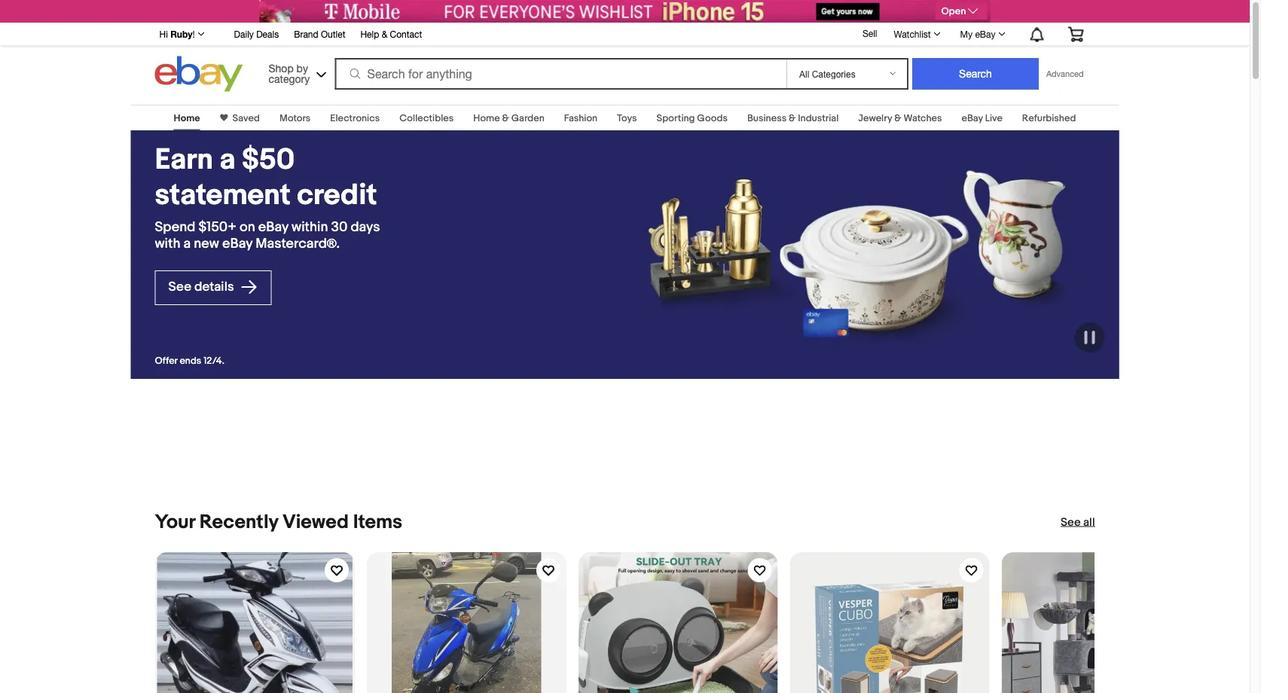 Task type: describe. For each thing, give the bounding box(es) containing it.
sell link
[[856, 28, 884, 39]]

statement
[[155, 178, 291, 213]]

ebay left live
[[962, 112, 983, 124]]

see for see all
[[1061, 515, 1081, 529]]

see all link
[[1061, 515, 1095, 530]]

home & garden
[[473, 112, 544, 124]]

recently
[[199, 510, 278, 534]]

with
[[155, 236, 180, 252]]

ebay inside account 'navigation'
[[975, 29, 996, 39]]

12/4.
[[204, 355, 224, 367]]

Search for anything text field
[[337, 60, 783, 88]]

advanced link
[[1039, 59, 1091, 89]]

jewelry & watches
[[858, 112, 942, 124]]

home & garden link
[[473, 112, 544, 124]]

$150+
[[199, 219, 237, 235]]

earn a $50 statement credit spend $150+ on ebay within 30 days with a new ebay mastercard®.
[[155, 142, 380, 252]]

business
[[747, 112, 787, 124]]

details
[[194, 279, 234, 295]]

credit
[[297, 178, 377, 213]]

saved
[[232, 112, 260, 124]]

by
[[297, 62, 308, 74]]

sporting goods link
[[657, 112, 728, 124]]

!
[[192, 29, 195, 39]]

hi
[[159, 29, 168, 39]]

motors
[[279, 112, 311, 124]]

toys link
[[617, 112, 637, 124]]

hi ruby !
[[159, 29, 195, 39]]

30
[[331, 219, 348, 235]]

days
[[351, 219, 380, 235]]

ebay down the on
[[222, 236, 252, 252]]

collectibles
[[399, 112, 454, 124]]

advanced
[[1046, 69, 1084, 79]]

open
[[941, 5, 966, 17]]

offer
[[155, 355, 177, 367]]

motors link
[[279, 112, 311, 124]]

sporting goods
[[657, 112, 728, 124]]

refurbished
[[1022, 112, 1076, 124]]

spend
[[155, 219, 195, 235]]

saved link
[[228, 112, 260, 124]]

business & industrial link
[[747, 112, 839, 124]]

jewelry & watches link
[[858, 112, 942, 124]]

electronics link
[[330, 112, 380, 124]]

ends
[[180, 355, 201, 367]]

items
[[353, 510, 402, 534]]

offer ends 12/4.
[[155, 355, 224, 367]]

help & contact
[[360, 29, 422, 39]]

ebay live
[[962, 112, 1003, 124]]

advertisement region
[[260, 0, 990, 23]]

shop by category banner
[[151, 22, 1095, 96]]

watchlist link
[[886, 25, 947, 43]]

1 vertical spatial a
[[183, 236, 191, 252]]

your recently viewed items link
[[155, 510, 402, 534]]

shop by category
[[269, 62, 310, 85]]

your recently viewed items
[[155, 510, 402, 534]]

business & industrial
[[747, 112, 839, 124]]

contact
[[390, 29, 422, 39]]

fashion
[[564, 112, 597, 124]]

open button
[[935, 3, 987, 20]]

brand outlet
[[294, 29, 345, 39]]

help & contact link
[[360, 26, 422, 43]]

& for home
[[502, 112, 509, 124]]

fashion link
[[564, 112, 597, 124]]

$50
[[242, 142, 295, 177]]



Task type: locate. For each thing, give the bounding box(es) containing it.
electronics
[[330, 112, 380, 124]]

see left all
[[1061, 515, 1081, 529]]

see details link
[[155, 270, 272, 305]]

brand
[[294, 29, 318, 39]]

None submit
[[912, 58, 1039, 90]]

on
[[240, 219, 255, 235]]

none submit inside shop by category banner
[[912, 58, 1039, 90]]

& for business
[[789, 112, 796, 124]]

my
[[960, 29, 973, 39]]

2 home from the left
[[473, 112, 500, 124]]

&
[[382, 29, 387, 39], [502, 112, 509, 124], [789, 112, 796, 124], [894, 112, 901, 124]]

see
[[168, 279, 191, 295], [1061, 515, 1081, 529]]

deals
[[256, 29, 279, 39]]

ebay right the on
[[258, 219, 289, 235]]

my ebay link
[[952, 25, 1012, 43]]

see all
[[1061, 515, 1095, 529]]

ebay
[[975, 29, 996, 39], [962, 112, 983, 124], [258, 219, 289, 235], [222, 236, 252, 252]]

& right help at the top left of the page
[[382, 29, 387, 39]]

watches
[[904, 112, 942, 124]]

daily
[[234, 29, 254, 39]]

mastercard®.
[[256, 236, 340, 252]]

0 horizontal spatial a
[[183, 236, 191, 252]]

your
[[155, 510, 195, 534]]

a
[[220, 142, 235, 177], [183, 236, 191, 252]]

earn a $50 statement credit main content
[[0, 96, 1250, 693]]

0 vertical spatial see
[[168, 279, 191, 295]]

ebay right my
[[975, 29, 996, 39]]

live
[[985, 112, 1003, 124]]

1 horizontal spatial see
[[1061, 515, 1081, 529]]

category
[[269, 72, 310, 85]]

earn a $50 statement credit link
[[155, 142, 405, 213]]

daily deals link
[[234, 26, 279, 43]]

within
[[292, 219, 328, 235]]

a up statement
[[220, 142, 235, 177]]

1 vertical spatial see
[[1061, 515, 1081, 529]]

see details
[[168, 279, 237, 295]]

earn
[[155, 142, 213, 177]]

ruby
[[170, 29, 192, 39]]

see for see details
[[168, 279, 191, 295]]

shop by category button
[[262, 56, 330, 89]]

outlet
[[321, 29, 345, 39]]

home
[[174, 112, 200, 124], [473, 112, 500, 124]]

& right jewelry
[[894, 112, 901, 124]]

home up earn
[[174, 112, 200, 124]]

watchlist
[[894, 29, 931, 39]]

all
[[1083, 515, 1095, 529]]

industrial
[[798, 112, 839, 124]]

your shopping cart image
[[1067, 27, 1084, 42]]

0 horizontal spatial home
[[174, 112, 200, 124]]

home left garden
[[473, 112, 500, 124]]

viewed
[[283, 510, 349, 534]]

sporting
[[657, 112, 695, 124]]

home for home
[[174, 112, 200, 124]]

1 home from the left
[[174, 112, 200, 124]]

& for help
[[382, 29, 387, 39]]

toys
[[617, 112, 637, 124]]

new
[[194, 236, 219, 252]]

sell
[[863, 28, 877, 39]]

& right the business at the right top of page
[[789, 112, 796, 124]]

garden
[[511, 112, 544, 124]]

refurbished link
[[1022, 112, 1076, 124]]

ebay live link
[[962, 112, 1003, 124]]

goods
[[697, 112, 728, 124]]

0 horizontal spatial see
[[168, 279, 191, 295]]

shop
[[269, 62, 294, 74]]

& left garden
[[502, 112, 509, 124]]

brand outlet link
[[294, 26, 345, 43]]

collectibles link
[[399, 112, 454, 124]]

account navigation
[[151, 22, 1095, 46]]

& for jewelry
[[894, 112, 901, 124]]

a left new
[[183, 236, 191, 252]]

0 vertical spatial a
[[220, 142, 235, 177]]

1 horizontal spatial a
[[220, 142, 235, 177]]

& inside account 'navigation'
[[382, 29, 387, 39]]

see left details
[[168, 279, 191, 295]]

daily deals
[[234, 29, 279, 39]]

1 horizontal spatial home
[[473, 112, 500, 124]]

home for home & garden
[[473, 112, 500, 124]]

jewelry
[[858, 112, 892, 124]]

my ebay
[[960, 29, 996, 39]]

help
[[360, 29, 379, 39]]



Task type: vqa. For each thing, say whether or not it's contained in the screenshot.
20,
no



